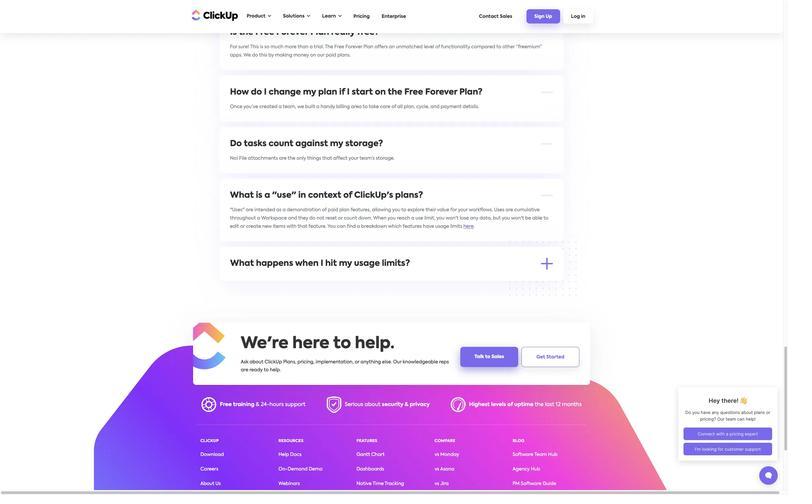 Task type: vqa. For each thing, say whether or not it's contained in the screenshot.
Solutions dropdown button
yes



Task type: describe. For each thing, give the bounding box(es) containing it.
demonstration
[[287, 208, 321, 212]]

tracking
[[385, 482, 404, 486]]

what happens when i hit my usage limits?
[[230, 260, 410, 268]]

you down value
[[437, 216, 445, 220]]

are up the throughout
[[246, 208, 254, 212]]

help
[[279, 453, 289, 457]]

help. inside ask about clickup plans, pricing, implementation, or anything else. our knowledgeable reps are ready to help.
[[270, 368, 281, 372]]

vs for vs asana
[[435, 467, 439, 472]]

take
[[369, 104, 379, 109]]

how do i change my plan if i start on the free forever plan?
[[230, 88, 483, 96]]

reach
[[397, 216, 410, 220]]

a inside for sure! this is so much more than a trial. the free forever plan offers an unmatched level of functionality compared to other "freemium" apps. we do this by making money on our paid plans.
[[310, 45, 313, 49]]

vs jira link
[[435, 482, 449, 486]]

0 vertical spatial your
[[349, 156, 359, 161]]

time
[[373, 482, 384, 486]]

when
[[373, 216, 387, 220]]

1 horizontal spatial i
[[321, 260, 323, 268]]

help docs link
[[279, 453, 302, 457]]

0 vertical spatial that
[[322, 156, 332, 161]]

workspace
[[261, 216, 287, 220]]

cycle,
[[417, 104, 430, 109]]

that inside you'll still be able to use clickup, and we'll let you know as soon as a limit is reached. we're happy to provide a grace period to find the plan that works for you!
[[230, 284, 240, 289]]

compare link
[[435, 439, 455, 443]]

do
[[230, 140, 242, 148]]

a up intended
[[265, 191, 270, 200]]

plans?
[[395, 191, 423, 200]]

contact sales
[[479, 14, 512, 19]]

my for storage?
[[330, 140, 343, 148]]

1 horizontal spatial on
[[375, 88, 386, 96]]

.
[[474, 224, 475, 229]]

here link
[[464, 224, 474, 229]]

of up features,
[[344, 191, 352, 200]]

team's
[[360, 156, 375, 161]]

what for what is a "use" in context of clickup's plans?
[[230, 191, 254, 200]]

icon of life preserver ring image
[[201, 397, 217, 412]]

log in link
[[563, 9, 593, 23]]

the left the only
[[288, 156, 296, 161]]

allowing
[[372, 208, 391, 212]]

intended
[[255, 208, 275, 212]]

clickup logo image
[[183, 318, 226, 369]]

enterprise
[[382, 14, 406, 19]]

"freemium"
[[516, 45, 542, 49]]

change
[[269, 88, 301, 96]]

serious
[[345, 402, 363, 407]]

0 horizontal spatial in
[[299, 191, 306, 200]]

things
[[307, 156, 321, 161]]

0 vertical spatial and
[[431, 104, 440, 109]]

feature.
[[309, 224, 327, 229]]

plans,
[[283, 360, 296, 364]]

1 vertical spatial clickup
[[200, 439, 219, 443]]

level
[[424, 45, 434, 49]]

still
[[243, 276, 251, 280]]

a up the workspace
[[283, 208, 286, 212]]

are right uses at right
[[506, 208, 513, 212]]

agency hub
[[513, 467, 540, 472]]

uptime
[[514, 402, 534, 407]]

native
[[357, 482, 372, 486]]

1 vertical spatial software
[[521, 482, 542, 486]]

pricing
[[354, 14, 370, 19]]

you up which
[[388, 216, 396, 220]]

clickup image
[[190, 9, 238, 21]]

support
[[285, 402, 306, 407]]

security & privacy link
[[382, 402, 430, 407]]

are inside ask about clickup plans, pricing, implementation, or anything else. our knowledgeable reps are ready to help.
[[241, 368, 248, 372]]

free?
[[357, 28, 379, 37]]

0 vertical spatial sales
[[500, 14, 512, 19]]

file
[[239, 156, 247, 161]]

a down down.
[[357, 224, 360, 229]]

sign
[[534, 14, 545, 19]]

able inside "uses" are intended as a demonstration of paid plan features, allowing you to explore their value for your workflows. uses are cumulative throughout a workspace and they do not reset or count down. when you reach a use limit, you won't lose any data, but you won't be able to edit or create new items with that feature. you can find a breakdown which features have usage limits
[[533, 216, 543, 220]]

get started button
[[522, 347, 580, 367]]

up
[[546, 14, 552, 19]]

ask about clickup plans, pricing, implementation, or anything else. our knowledgeable reps are ready to help.
[[241, 360, 449, 372]]

months
[[562, 402, 582, 407]]

money
[[294, 53, 309, 57]]

learn button
[[319, 10, 345, 23]]

on-demand demo link
[[279, 467, 323, 472]]

can
[[337, 224, 346, 229]]

as inside "uses" are intended as a demonstration of paid plan features, allowing you to explore their value for your workflows. uses are cumulative throughout a workspace and they do not reset or count down. when you reach a use limit, you won't lose any data, but you won't be able to edit or create new items with that feature. you can find a breakdown which features have usage limits
[[276, 208, 282, 212]]

we
[[244, 53, 251, 57]]

this
[[259, 53, 267, 57]]

vs asana
[[435, 467, 455, 472]]

clickup inside ask about clickup plans, pricing, implementation, or anything else. our knowledgeable reps are ready to help.
[[265, 360, 282, 364]]

pm
[[513, 482, 520, 486]]

how
[[230, 88, 249, 96]]

context
[[308, 191, 342, 200]]

period
[[494, 276, 509, 280]]

blog
[[513, 439, 525, 443]]

breakdown
[[361, 224, 387, 229]]

usage inside "uses" are intended as a demonstration of paid plan features, allowing you to explore their value for your workflows. uses are cumulative throughout a workspace and they do not reset or count down. when you reach a use limit, you won't lose any data, but you won't be able to edit or create new items with that feature. you can find a breakdown which features have usage limits
[[436, 224, 449, 229]]

vs for vs jira
[[435, 482, 439, 486]]

free up so in the top left of the page
[[256, 28, 274, 37]]

a left team,
[[279, 104, 282, 109]]

edit
[[230, 224, 239, 229]]

only
[[297, 156, 306, 161]]

your inside "uses" are intended as a demonstration of paid plan features, allowing you to explore their value for your workflows. uses are cumulative throughout a workspace and they do not reset or count down. when you reach a use limit, you won't lose any data, but you won't be able to edit or create new items with that feature. you can find a breakdown which features have usage limits
[[458, 208, 468, 212]]

to inside for sure! this is so much more than a trial. the free forever plan offers an unmatched level of functionality compared to other "freemium" apps. we do this by making money on our paid plans.
[[497, 45, 502, 49]]

vs jira
[[435, 482, 449, 486]]

use inside "uses" are intended as a demonstration of paid plan features, allowing you to explore their value for your workflows. uses are cumulative throughout a workspace and they do not reset or count down. when you reach a use limit, you won't lose any data, but you won't be able to edit or create new items with that feature. you can find a breakdown which features have usage limits
[[416, 216, 423, 220]]

create
[[246, 224, 261, 229]]

reached.
[[400, 276, 420, 280]]

is inside you'll still be able to use clickup, and we'll let you know as soon as a limit is reached. we're happy to provide a grace period to find the plan that works for you!
[[395, 276, 399, 280]]

hit
[[325, 260, 337, 268]]

provide
[[457, 276, 474, 280]]

gantt chart
[[357, 453, 385, 457]]

the up all
[[388, 88, 403, 96]]

to inside button
[[485, 355, 490, 359]]

about for ask
[[250, 360, 264, 364]]

is inside for sure! this is so much more than a trial. the free forever plan offers an unmatched level of functionality compared to other "freemium" apps. we do this by making money on our paid plans.
[[260, 45, 263, 49]]

a up create
[[257, 216, 260, 220]]

agency
[[513, 467, 530, 472]]

free training link
[[220, 402, 254, 407]]

2 won't from the left
[[511, 216, 524, 220]]

forever for i
[[425, 88, 458, 96]]

free right icon of life preserver ring
[[220, 402, 232, 407]]

able inside you'll still be able to use clickup, and we'll let you know as soon as a limit is reached. we're happy to provide a grace period to find the plan that works for you!
[[259, 276, 269, 280]]

0 vertical spatial help.
[[355, 336, 395, 352]]

use inside you'll still be able to use clickup, and we'll let you know as soon as a limit is reached. we're happy to provide a grace period to find the plan that works for you!
[[276, 276, 284, 280]]

1 vertical spatial do
[[251, 88, 262, 96]]

paid inside for sure! this is so much more than a trial. the free forever plan offers an unmatched level of functionality compared to other "freemium" apps. we do this by making money on our paid plans.
[[326, 53, 336, 57]]

unmatched
[[396, 45, 423, 49]]

levels
[[491, 402, 506, 407]]

apps.
[[230, 53, 243, 57]]

webinars
[[279, 482, 300, 486]]

find inside you'll still be able to use clickup, and we'll let you know as soon as a limit is reached. we're happy to provide a grace period to find the plan that works for you!
[[516, 276, 525, 280]]

any
[[470, 216, 479, 220]]

implementation,
[[316, 360, 354, 364]]

my for plan
[[303, 88, 316, 96]]

1 vertical spatial sales
[[492, 355, 504, 359]]

paid inside "uses" are intended as a demonstration of paid plan features, allowing you to explore their value for your workflows. uses are cumulative throughout a workspace and they do not reset or count down. when you reach a use limit, you won't lose any data, but you won't be able to edit or create new items with that feature. you can find a breakdown which features have usage limits
[[328, 208, 338, 212]]

0 horizontal spatial plan
[[318, 88, 337, 96]]

get
[[537, 355, 545, 359]]

be inside "uses" are intended as a demonstration of paid plan features, allowing you to explore their value for your workflows. uses are cumulative throughout a workspace and they do not reset or count down. when you reach a use limit, you won't lose any data, but you won't be able to edit or create new items with that feature. you can find a breakdown which features have usage limits
[[525, 216, 531, 220]]

features
[[357, 439, 377, 443]]

pricing,
[[298, 360, 315, 364]]

no! file attachments are the only things that affect your team's storage.
[[230, 156, 395, 161]]

1 & from the left
[[256, 402, 259, 407]]

count inside "uses" are intended as a demonstration of paid plan features, allowing you to explore their value for your workflows. uses are cumulative throughout a workspace and they do not reset or count down. when you reach a use limit, you won't lose any data, but you won't be able to edit or create new items with that feature. you can find a breakdown which features have usage limits
[[344, 216, 357, 220]]

free up plan,
[[405, 88, 423, 96]]

do inside for sure! this is so much more than a trial. the free forever plan offers an unmatched level of functionality compared to other "freemium" apps. we do this by making money on our paid plans.
[[252, 53, 258, 57]]

about us link
[[200, 482, 221, 486]]

making
[[275, 53, 293, 57]]

trial.
[[314, 45, 324, 49]]

once
[[230, 104, 243, 109]]

demand
[[288, 467, 308, 472]]

sure!
[[239, 45, 249, 49]]

pm software guide
[[513, 482, 556, 486]]

of left all
[[392, 104, 396, 109]]

started
[[546, 355, 565, 359]]

clickup's
[[354, 191, 393, 200]]



Task type: locate. For each thing, give the bounding box(es) containing it.
1 vertical spatial usage
[[354, 260, 380, 268]]

1 vertical spatial that
[[298, 224, 308, 229]]

log
[[571, 14, 580, 19]]

a left trial.
[[310, 45, 313, 49]]

1 vertical spatial hub
[[531, 467, 540, 472]]

1 what from the top
[[230, 191, 254, 200]]

1 won't from the left
[[446, 216, 459, 220]]

sales right "contact"
[[500, 14, 512, 19]]

vs left jira
[[435, 482, 439, 486]]

0 vertical spatial plan
[[311, 28, 329, 37]]

or left anything at the bottom left of page
[[355, 360, 360, 364]]

but
[[493, 216, 501, 220]]

1 vertical spatial find
[[516, 276, 525, 280]]

i left 'hit'
[[321, 260, 323, 268]]

1 vertical spatial my
[[330, 140, 343, 148]]

1 horizontal spatial or
[[338, 216, 343, 220]]

1 horizontal spatial count
[[344, 216, 357, 220]]

about right the serious
[[365, 402, 381, 407]]

1 vertical spatial count
[[344, 216, 357, 220]]

which
[[388, 224, 402, 229]]

hub right agency at the bottom right of the page
[[531, 467, 540, 472]]

0 horizontal spatial about
[[250, 360, 264, 364]]

free up plans.
[[335, 45, 345, 49]]

plan up trial.
[[311, 28, 329, 37]]

as left soon
[[355, 276, 361, 280]]

you right but
[[502, 216, 510, 220]]

1 vertical spatial use
[[276, 276, 284, 280]]

clickup
[[265, 360, 282, 364], [200, 439, 219, 443]]

of inside for sure! this is so much more than a trial. the free forever plan offers an unmatched level of functionality compared to other "freemium" apps. we do this by making money on our paid plans.
[[436, 45, 440, 49]]

i right if
[[347, 88, 350, 96]]

storage.
[[376, 156, 395, 161]]

training
[[233, 402, 254, 407]]

you'll
[[230, 276, 242, 280]]

0 horizontal spatial able
[[259, 276, 269, 280]]

what up still
[[230, 260, 254, 268]]

talk to sales button
[[460, 347, 518, 367]]

with
[[287, 224, 297, 229]]

0 horizontal spatial use
[[276, 276, 284, 280]]

data,
[[480, 216, 492, 220]]

more
[[285, 45, 297, 49]]

plan inside you'll still be able to use clickup, and we'll let you know as soon as a limit is reached. we're happy to provide a grace period to find the plan that works for you!
[[535, 276, 545, 280]]

area
[[351, 104, 362, 109]]

plan inside "uses" are intended as a demonstration of paid plan features, allowing you to explore their value for your workflows. uses are cumulative throughout a workspace and they do not reset or count down. when you reach a use limit, you won't lose any data, but you won't be able to edit or create new items with that feature. you can find a breakdown which features have usage limits
[[340, 208, 350, 212]]

as up the workspace
[[276, 208, 282, 212]]

clickup left the plans,
[[265, 360, 282, 364]]

not
[[317, 216, 325, 220]]

you up reach
[[392, 208, 401, 212]]

icon of an odometer image
[[451, 397, 466, 412]]

2 vertical spatial forever
[[425, 88, 458, 96]]

1 vertical spatial your
[[458, 208, 468, 212]]

that inside "uses" are intended as a demonstration of paid plan features, allowing you to explore their value for your workflows. uses are cumulative throughout a workspace and they do not reset or count down. when you reach a use limit, you won't lose any data, but you won't be able to edit or create new items with that feature. you can find a breakdown which features have usage limits
[[298, 224, 308, 229]]

0 vertical spatial here
[[464, 224, 474, 229]]

plan?
[[460, 88, 483, 96]]

for inside "uses" are intended as a demonstration of paid plan features, allowing you to explore their value for your workflows. uses are cumulative throughout a workspace and they do not reset or count down. when you reach a use limit, you won't lose any data, but you won't be able to edit or create new items with that feature. you can find a breakdown which features have usage limits
[[451, 208, 457, 212]]

0 horizontal spatial as
[[276, 208, 282, 212]]

dashboards link
[[357, 467, 384, 472]]

1 horizontal spatial in
[[581, 14, 585, 19]]

features link
[[357, 439, 377, 443]]

sales right talk
[[492, 355, 504, 359]]

help. up anything at the bottom left of page
[[355, 336, 395, 352]]

0 vertical spatial about
[[250, 360, 264, 364]]

careers
[[200, 467, 218, 472]]

count up can
[[344, 216, 357, 220]]

than
[[298, 45, 309, 49]]

tasks
[[244, 140, 267, 148]]

0 horizontal spatial won't
[[446, 216, 459, 220]]

1 vertical spatial able
[[259, 276, 269, 280]]

do left not
[[310, 216, 316, 220]]

about for serious
[[365, 402, 381, 407]]

happens
[[256, 260, 293, 268]]

0 horizontal spatial be
[[252, 276, 258, 280]]

or up can
[[338, 216, 343, 220]]

the
[[239, 28, 254, 37], [388, 88, 403, 96], [288, 156, 296, 161], [526, 276, 534, 280], [535, 402, 544, 407]]

sign up
[[534, 14, 552, 19]]

find right can
[[347, 224, 356, 229]]

0 vertical spatial do
[[252, 53, 258, 57]]

12
[[556, 402, 561, 407]]

1 horizontal spatial hub
[[548, 453, 558, 457]]

i
[[264, 88, 267, 96], [347, 88, 350, 96], [321, 260, 323, 268]]

compare
[[435, 439, 455, 443]]

able up you!
[[259, 276, 269, 280]]

their
[[426, 208, 436, 212]]

use left "clickup,"
[[276, 276, 284, 280]]

2 vertical spatial my
[[339, 260, 352, 268]]

2 vs from the top
[[435, 467, 439, 472]]

in right log
[[581, 14, 585, 19]]

about inside ask about clickup plans, pricing, implementation, or anything else. our knowledgeable reps are ready to help.
[[250, 360, 264, 364]]

1 horizontal spatial &
[[405, 402, 408, 407]]

team
[[534, 453, 547, 457]]

of inside "uses" are intended as a demonstration of paid plan features, allowing you to explore their value for your workflows. uses are cumulative throughout a workspace and they do not reset or count down. when you reach a use limit, you won't lose any data, but you won't be able to edit or create new items with that feature. you can find a breakdown which features have usage limits
[[322, 208, 327, 212]]

0 horizontal spatial usage
[[354, 260, 380, 268]]

1 vertical spatial what
[[230, 260, 254, 268]]

forever up plans.
[[346, 45, 363, 49]]

features
[[403, 224, 422, 229]]

offers
[[375, 45, 388, 49]]

forever up "payment"
[[425, 88, 458, 96]]

and right cycle,
[[431, 104, 440, 109]]

hub right team
[[548, 453, 558, 457]]

plan
[[318, 88, 337, 96], [340, 208, 350, 212], [535, 276, 545, 280]]

the inside you'll still be able to use clickup, and we'll let you know as soon as a limit is reached. we're happy to provide a grace period to find the plan that works for you!
[[526, 276, 534, 280]]

software team hub link
[[513, 453, 558, 457]]

my up affect
[[330, 140, 343, 148]]

sales
[[500, 14, 512, 19], [492, 355, 504, 359]]

anything
[[361, 360, 381, 364]]

clickup up download link in the bottom of the page
[[200, 439, 219, 443]]

2 vertical spatial that
[[230, 284, 240, 289]]

help docs
[[279, 453, 302, 457]]

a left limit
[[380, 276, 383, 280]]

is up intended
[[256, 191, 263, 200]]

what is a "use" in context of clickup's plans?
[[230, 191, 423, 200]]

for inside you'll still be able to use clickup, and we'll let you know as soon as a limit is reached. we're happy to provide a grace period to find the plan that works for you!
[[256, 284, 262, 289]]

1 horizontal spatial clickup
[[265, 360, 282, 364]]

and left we'll
[[304, 276, 314, 280]]

1 horizontal spatial as
[[355, 276, 361, 280]]

you'll still be able to use clickup, and we'll let you know as soon as a limit is reached. we're happy to provide a grace period to find the plan that works for you!
[[230, 276, 545, 289]]

forever inside for sure! this is so much more than a trial. the free forever plan offers an unmatched level of functionality compared to other "freemium" apps. we do this by making money on our paid plans.
[[346, 45, 363, 49]]

or inside ask about clickup plans, pricing, implementation, or anything else. our knowledgeable reps are ready to help.
[[355, 360, 360, 364]]

0 vertical spatial my
[[303, 88, 316, 96]]

you inside you'll still be able to use clickup, and we'll let you know as soon as a limit is reached. we're happy to provide a grace period to find the plan that works for you!
[[333, 276, 341, 280]]

native time tracking link
[[357, 482, 404, 486]]

0 horizontal spatial i
[[264, 88, 267, 96]]

0 vertical spatial software
[[513, 453, 533, 457]]

0 vertical spatial hub
[[548, 453, 558, 457]]

on up care
[[375, 88, 386, 96]]

icon of a shield image
[[327, 396, 342, 413]]

is the free forever plan really free?
[[230, 28, 379, 37]]

paid up reset
[[328, 208, 338, 212]]

1 horizontal spatial that
[[298, 224, 308, 229]]

vs for vs monday
[[435, 453, 439, 457]]

find inside "uses" are intended as a demonstration of paid plan features, allowing you to explore their value for your workflows. uses are cumulative throughout a workspace and they do not reset or count down. when you reach a use limit, you won't lose any data, but you won't be able to edit or create new items with that feature. you can find a breakdown which features have usage limits
[[347, 224, 356, 229]]

chart
[[371, 453, 385, 457]]

for
[[451, 208, 457, 212], [256, 284, 262, 289]]

native time tracking
[[357, 482, 404, 486]]

you
[[328, 224, 336, 229]]

& left 24-
[[256, 402, 259, 407]]

here up pricing,
[[292, 336, 329, 352]]

learn
[[322, 14, 336, 19]]

2 horizontal spatial forever
[[425, 88, 458, 96]]

or right edit
[[240, 224, 245, 229]]

software right pm at the bottom of page
[[521, 482, 542, 486]]

pm software guide link
[[513, 482, 556, 486]]

usage right have at the top of page
[[436, 224, 449, 229]]

as right soon
[[374, 276, 379, 280]]

0 horizontal spatial or
[[240, 224, 245, 229]]

0 vertical spatial usage
[[436, 224, 449, 229]]

be inside you'll still be able to use clickup, and we'll let you know as soon as a limit is reached. we're happy to provide a grace period to find the plan that works for you!
[[252, 276, 258, 280]]

1 horizontal spatial find
[[516, 276, 525, 280]]

against
[[296, 140, 328, 148]]

2 horizontal spatial plan
[[535, 276, 545, 280]]

1 vertical spatial here
[[292, 336, 329, 352]]

about up ready
[[250, 360, 264, 364]]

my right 'hit'
[[339, 260, 352, 268]]

0 horizontal spatial hub
[[531, 467, 540, 472]]

won't up limits
[[446, 216, 459, 220]]

help. right ready
[[270, 368, 281, 372]]

for right value
[[451, 208, 457, 212]]

for left you!
[[256, 284, 262, 289]]

count up attachments
[[269, 140, 294, 148]]

1 horizontal spatial forever
[[346, 45, 363, 49]]

0 vertical spatial forever
[[277, 28, 309, 37]]

forever up more at the top of page
[[277, 28, 309, 37]]

vs asana link
[[435, 467, 455, 472]]

0 horizontal spatial &
[[256, 402, 259, 407]]

you right let
[[333, 276, 341, 280]]

vs monday link
[[435, 453, 459, 457]]

is right limit
[[395, 276, 399, 280]]

my up 'built'
[[303, 88, 316, 96]]

in up demonstration
[[299, 191, 306, 200]]

0 vertical spatial clickup
[[265, 360, 282, 364]]

1 vertical spatial plan
[[364, 45, 374, 49]]

do inside "uses" are intended as a demonstration of paid plan features, allowing you to explore their value for your workflows. uses are cumulative throughout a workspace and they do not reset or count down. when you reach a use limit, you won't lose any data, but you won't be able to edit or create new items with that feature. you can find a breakdown which features have usage limits
[[310, 216, 316, 220]]

0 horizontal spatial clickup
[[200, 439, 219, 443]]

i up created
[[264, 88, 267, 96]]

0 vertical spatial is
[[260, 45, 263, 49]]

vs left asana
[[435, 467, 439, 472]]

1 horizontal spatial usage
[[436, 224, 449, 229]]

help.
[[355, 336, 395, 352], [270, 368, 281, 372]]

0 vertical spatial count
[[269, 140, 294, 148]]

1 horizontal spatial about
[[365, 402, 381, 407]]

2 vertical spatial and
[[304, 276, 314, 280]]

1 vertical spatial for
[[256, 284, 262, 289]]

0 vertical spatial able
[[533, 216, 543, 220]]

do right we
[[252, 53, 258, 57]]

your right affect
[[349, 156, 359, 161]]

2 horizontal spatial as
[[374, 276, 379, 280]]

won't down cumulative
[[511, 216, 524, 220]]

0 horizontal spatial help.
[[270, 368, 281, 372]]

that right things
[[322, 156, 332, 161]]

1 vs from the top
[[435, 453, 439, 457]]

1 vertical spatial forever
[[346, 45, 363, 49]]

and inside "uses" are intended as a demonstration of paid plan features, allowing you to explore their value for your workflows. uses are cumulative throughout a workspace and they do not reset or count down. when you reach a use limit, you won't lose any data, but you won't be able to edit or create new items with that feature. you can find a breakdown which features have usage limits
[[288, 216, 297, 220]]

0 vertical spatial or
[[338, 216, 343, 220]]

your up lose
[[458, 208, 468, 212]]

1 vertical spatial is
[[256, 191, 263, 200]]

happy
[[435, 276, 449, 280]]

no!
[[230, 156, 238, 161]]

0 horizontal spatial find
[[347, 224, 356, 229]]

on inside for sure! this is so much more than a trial. the free forever plan offers an unmatched level of functionality compared to other "freemium" apps. we do this by making money on our paid plans.
[[310, 53, 316, 57]]

1 horizontal spatial your
[[458, 208, 468, 212]]

0 vertical spatial vs
[[435, 453, 439, 457]]

of right level
[[436, 45, 440, 49]]

2 horizontal spatial i
[[347, 88, 350, 96]]

free inside for sure! this is so much more than a trial. the free forever plan offers an unmatched level of functionality compared to other "freemium" apps. we do this by making money on our paid plans.
[[335, 45, 345, 49]]

do tasks count against my storage?
[[230, 140, 383, 148]]

agency hub link
[[513, 467, 540, 472]]

1 horizontal spatial plan
[[364, 45, 374, 49]]

0 horizontal spatial count
[[269, 140, 294, 148]]

0 vertical spatial plan
[[318, 88, 337, 96]]

a left grace
[[475, 276, 478, 280]]

and inside you'll still be able to use clickup, and we'll let you know as soon as a limit is reached. we're happy to provide a grace period to find the plan that works for you!
[[304, 276, 314, 280]]

that down 'they'
[[298, 224, 308, 229]]

1 vertical spatial paid
[[328, 208, 338, 212]]

vs monday
[[435, 453, 459, 457]]

24-hours support link
[[261, 402, 306, 407]]

enterprise link
[[378, 11, 409, 22]]

of right the levels
[[508, 402, 513, 407]]

the right period
[[526, 276, 534, 280]]

1 vertical spatial or
[[240, 224, 245, 229]]

the right is
[[239, 28, 254, 37]]

a up the features
[[412, 216, 415, 220]]

0 horizontal spatial your
[[349, 156, 359, 161]]

forever for than
[[346, 45, 363, 49]]

the left last
[[535, 402, 544, 407]]

a right 'built'
[[317, 104, 320, 109]]

and up the with on the top left of page
[[288, 216, 297, 220]]

care
[[380, 104, 391, 109]]

that
[[322, 156, 332, 161], [298, 224, 308, 229], [230, 284, 240, 289]]

2 what from the top
[[230, 260, 254, 268]]

limit,
[[425, 216, 436, 220]]

& left privacy
[[405, 402, 408, 407]]

0 horizontal spatial plan
[[311, 28, 329, 37]]

are left the only
[[279, 156, 287, 161]]

1 vertical spatial vs
[[435, 467, 439, 472]]

2 vertical spatial do
[[310, 216, 316, 220]]

uses
[[494, 208, 505, 212]]

my
[[303, 88, 316, 96], [330, 140, 343, 148], [339, 260, 352, 268]]

highest levels of uptime link
[[469, 402, 534, 407]]

is left so in the top left of the page
[[260, 45, 263, 49]]

careers link
[[200, 467, 218, 472]]

know
[[342, 276, 354, 280]]

0 vertical spatial for
[[451, 208, 457, 212]]

features,
[[351, 208, 371, 212]]

usage up soon
[[354, 260, 380, 268]]

jira
[[440, 482, 449, 486]]

get started
[[537, 355, 565, 359]]

about us
[[200, 482, 221, 486]]

about
[[200, 482, 214, 486]]

demo
[[309, 467, 323, 472]]

what up "uses"
[[230, 191, 254, 200]]

plans.
[[338, 53, 351, 57]]

0 vertical spatial find
[[347, 224, 356, 229]]

2 vertical spatial vs
[[435, 482, 439, 486]]

gantt
[[357, 453, 370, 457]]

for
[[230, 45, 237, 49]]

2 & from the left
[[405, 402, 408, 407]]

to
[[497, 45, 502, 49], [363, 104, 368, 109], [402, 208, 407, 212], [544, 216, 549, 220], [270, 276, 275, 280], [450, 276, 455, 280], [510, 276, 515, 280], [333, 336, 351, 352], [485, 355, 490, 359], [264, 368, 269, 372]]

0 vertical spatial use
[[416, 216, 423, 220]]

here down lose
[[464, 224, 474, 229]]

1 horizontal spatial here
[[464, 224, 474, 229]]

0 vertical spatial paid
[[326, 53, 336, 57]]

are down ask
[[241, 368, 248, 372]]

do up you've
[[251, 88, 262, 96]]

use down explore
[[416, 216, 423, 220]]

1 horizontal spatial and
[[304, 276, 314, 280]]

0 horizontal spatial on
[[310, 53, 316, 57]]

of up not
[[322, 208, 327, 212]]

hours
[[270, 402, 284, 407]]

an
[[389, 45, 395, 49]]

docs
[[290, 453, 302, 457]]

1 vertical spatial plan
[[340, 208, 350, 212]]

1 horizontal spatial help.
[[355, 336, 395, 352]]

new
[[262, 224, 272, 229]]

be down cumulative
[[525, 216, 531, 220]]

vs left monday
[[435, 453, 439, 457]]

2 vertical spatial or
[[355, 360, 360, 364]]

"uses" are intended as a demonstration of paid plan features, allowing you to explore their value for your workflows. uses are cumulative throughout a workspace and they do not reset or count down. when you reach a use limit, you won't lose any data, but you won't be able to edit or create new items with that feature. you can find a breakdown which features have usage limits
[[230, 208, 549, 229]]

plan left offers
[[364, 45, 374, 49]]

0 horizontal spatial that
[[230, 284, 240, 289]]

2 horizontal spatial that
[[322, 156, 332, 161]]

0 vertical spatial what
[[230, 191, 254, 200]]

to inside ask about clickup plans, pricing, implementation, or anything else. our knowledgeable reps are ready to help.
[[264, 368, 269, 372]]

1 vertical spatial help.
[[270, 368, 281, 372]]

paid down the
[[326, 53, 336, 57]]

plan inside for sure! this is so much more than a trial. the free forever plan offers an unmatched level of functionality compared to other "freemium" apps. we do this by making money on our paid plans.
[[364, 45, 374, 49]]

3 vs from the top
[[435, 482, 439, 486]]

be right still
[[252, 276, 258, 280]]

they
[[298, 216, 308, 220]]

1 vertical spatial on
[[375, 88, 386, 96]]

1 horizontal spatial won't
[[511, 216, 524, 220]]

talk
[[475, 355, 484, 359]]

what for what happens when i hit my usage limits?
[[230, 260, 254, 268]]

software down blog 'link'
[[513, 453, 533, 457]]

talk to sales
[[475, 355, 504, 359]]

forever
[[277, 28, 309, 37], [346, 45, 363, 49], [425, 88, 458, 96]]

0 vertical spatial in
[[581, 14, 585, 19]]



